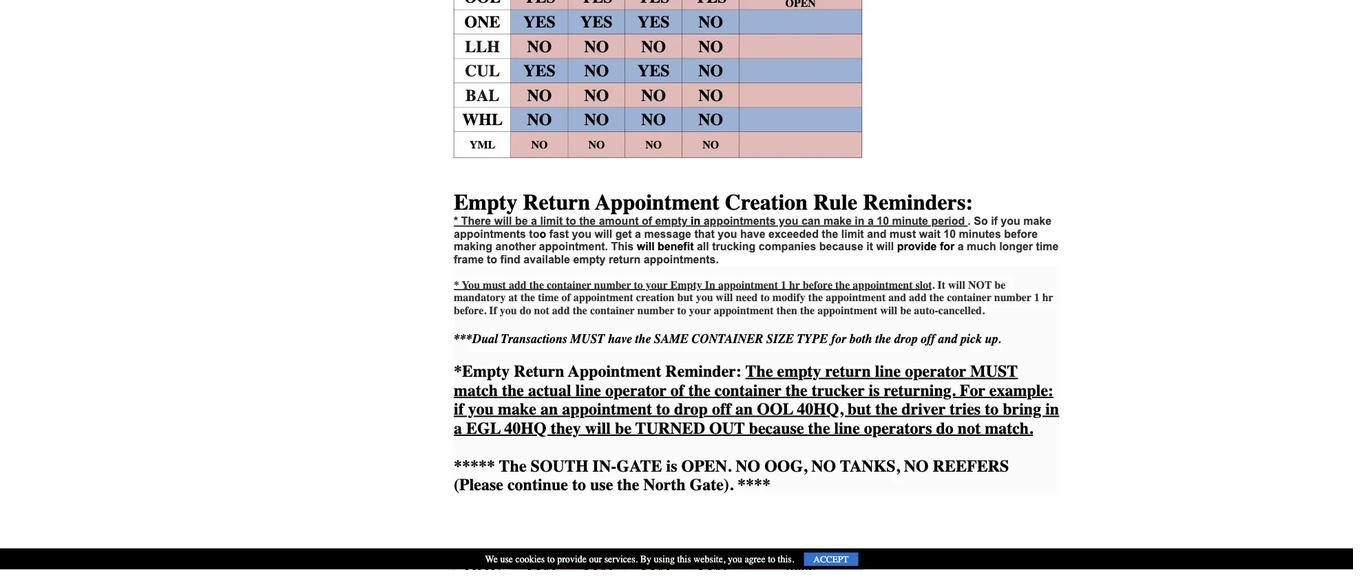 Task type: locate. For each thing, give the bounding box(es) containing it.
in inside the empty return line operator must match the actual line operator of the container the trucker is returning.  for example: if you make an appointment to drop off an ool 40hq, but the driver tries to bring in a egl 40hq they will be turned out because the line operators do not match.
[[1046, 400, 1059, 419]]

. left so
[[968, 215, 971, 228]]

0 vertical spatial for
[[940, 241, 955, 253]]

1 horizontal spatial return
[[826, 363, 871, 382]]

0 vertical spatial .
[[968, 215, 971, 228]]

a up another at the left of the page
[[531, 215, 537, 228]]

will right they
[[585, 419, 611, 438]]

0 horizontal spatial time
[[538, 292, 559, 305]]

off down reminder: at the bottom of the page
[[712, 400, 731, 419]]

1 vertical spatial do
[[936, 419, 954, 438]]

by
[[640, 555, 652, 566]]

0 vertical spatial the
[[746, 363, 773, 382]]

1 horizontal spatial limit
[[842, 228, 864, 240]]

return inside the empty return line operator must match the actual line operator of the container the trucker is returning.  for example: if you make an appointment to drop off an ool 40hq, but the driver tries to bring in a egl 40hq they will be turned out because the line operators do not match.
[[826, 363, 871, 382]]

2 vertical spatial of
[[671, 382, 685, 400]]

operator up driver
[[905, 363, 967, 382]]

0 horizontal spatial of
[[562, 292, 571, 305]]

0 vertical spatial have
[[740, 228, 766, 240]]

0 vertical spatial time
[[1036, 241, 1059, 253]]

empty
[[655, 215, 688, 228], [573, 254, 606, 266], [777, 363, 821, 382]]

will right in
[[716, 292, 733, 305]]

* left there
[[454, 215, 458, 228]]

1 * from the top
[[454, 215, 458, 228]]

1 horizontal spatial add
[[552, 305, 570, 317]]

0 vertical spatial empty
[[454, 190, 518, 215]]

appointment for creation
[[595, 190, 720, 215]]

do right at on the bottom left
[[520, 305, 531, 317]]

is
[[869, 382, 880, 400], [666, 457, 677, 476]]

container up out
[[715, 382, 782, 400]]

be up gate
[[615, 419, 632, 438]]

40hq,
[[797, 400, 844, 419]]

1 horizontal spatial 10
[[944, 228, 956, 240]]

in up that
[[691, 215, 701, 228]]

return up the fast
[[523, 190, 590, 215]]

2 horizontal spatial .
[[968, 215, 971, 228]]

0 vertical spatial not
[[534, 305, 550, 317]]

a up it
[[868, 215, 874, 228]]

returning.
[[884, 382, 956, 400]]

return inside a much longer time frame to find available empty return appointments.
[[609, 254, 641, 266]]

number down this
[[594, 279, 631, 292]]

gate
[[617, 457, 662, 476]]

wait
[[919, 228, 941, 240]]

0 vertical spatial *
[[454, 215, 458, 228]]

1 vertical spatial of
[[562, 292, 571, 305]]

do
[[520, 305, 531, 317], [936, 419, 954, 438]]

empty
[[454, 190, 518, 215], [671, 279, 702, 292]]

off down the auto- at the bottom right of the page
[[921, 333, 935, 347]]

0 horizontal spatial off
[[712, 400, 731, 419]]

you up the exceeded at right top
[[779, 215, 799, 228]]

empty down type
[[777, 363, 821, 382]]

the inside the empty return line operator must match the actual line operator of the container the trucker is returning.  for example: if you make an appointment to drop off an ool 40hq, but the driver tries to bring in a egl 40hq they will be turned out because the line operators do not match.
[[746, 363, 773, 382]]

the inside fast you will get a message that you have exceeded the limit and must wait 10 minutes before making another appointment.  this
[[822, 228, 838, 240]]

an up south
[[541, 400, 558, 419]]

a right get
[[635, 228, 641, 240]]

2 horizontal spatial of
[[671, 382, 685, 400]]

do down returning.
[[936, 419, 954, 438]]

​​no
[[699, 86, 723, 105]]

appointment down the same
[[568, 363, 661, 382]]

line right actual
[[576, 382, 601, 400]]

0 vertical spatial provide
[[897, 241, 937, 253]]

will left the auto- at the bottom right of the page
[[880, 305, 898, 317]]

the inside no oog, no tanks, no reefers (please continue to use the north gate). ****
[[617, 476, 639, 495]]

for down "wait"
[[940, 241, 955, 253]]

0 vertical spatial before
[[1004, 228, 1038, 240]]

1 horizontal spatial hr
[[1043, 292, 1054, 305]]

1 inside ".  it will not be mandatory at the time of appointment creation but you will need to modify the appointment and add the container number 1 hr before.  if you do not add the container number to your appointment then the appointment will be auto-cancelled."
[[1034, 292, 1040, 305]]

operator up turned
[[605, 382, 667, 400]]

is right gate
[[666, 457, 677, 476]]

if
[[991, 215, 998, 228], [454, 400, 464, 419]]

1 horizontal spatial the
[[746, 363, 773, 382]]

but
[[677, 292, 693, 305], [848, 400, 872, 419]]

1 vertical spatial appointments
[[454, 228, 526, 240]]

1 horizontal spatial 1
[[1034, 292, 1040, 305]]

return
[[609, 254, 641, 266], [826, 363, 871, 382]]

0 horizontal spatial must
[[571, 333, 605, 347]]

period
[[932, 215, 965, 228]]

that
[[695, 228, 715, 240]]

in right "bring" at the right bottom
[[1046, 400, 1059, 419]]

operator
[[905, 363, 967, 382], [605, 382, 667, 400]]

to inside no oog, no tanks, no reefers (please continue to use the north gate). ****
[[572, 476, 586, 495]]

1 horizontal spatial but
[[848, 400, 872, 419]]

auto-
[[914, 305, 939, 317]]

0 horizontal spatial number
[[594, 279, 631, 292]]

0 horizontal spatial must
[[483, 279, 506, 292]]

for for type
[[831, 333, 846, 347]]

* left you
[[454, 279, 459, 292]]

number right not
[[994, 292, 1032, 305]]

in
[[705, 279, 716, 292]]

1 vertical spatial have
[[608, 333, 632, 347]]

bal
[[466, 86, 500, 105]]

limit down rule
[[842, 228, 864, 240]]

0 horizontal spatial is
[[666, 457, 677, 476]]

make inside the empty return line operator must match the actual line operator of the container the trucker is returning.  for example: if you make an appointment to drop off an ool 40hq, but the driver tries to bring in a egl 40hq they will be turned out because the line operators do not match.
[[498, 400, 537, 419]]

line
[[875, 363, 901, 382], [576, 382, 601, 400], [834, 419, 860, 438]]

number up the same
[[637, 305, 675, 317]]

add up the transactions
[[552, 305, 570, 317]]

the right *****
[[499, 457, 527, 476]]

0 vertical spatial must
[[890, 228, 916, 240]]

you
[[779, 215, 799, 228], [1001, 215, 1021, 228], [572, 228, 592, 240], [718, 228, 737, 240], [696, 292, 713, 305], [500, 305, 517, 317], [468, 400, 494, 419], [728, 555, 742, 566]]

because inside the empty return line operator must match the actual line operator of the container the trucker is returning.  for example: if you make an appointment to drop off an ool 40hq, but the driver tries to bring in a egl 40hq they will be turned out because the line operators do not match.
[[749, 419, 804, 438]]

.  so if you make appointments to
[[454, 215, 1052, 240]]

0 horizontal spatial 1
[[781, 279, 787, 292]]

and up it
[[867, 228, 887, 240]]

continue
[[508, 476, 568, 495]]

10 down period
[[944, 228, 956, 240]]

use left gate
[[590, 476, 613, 495]]

can
[[802, 215, 821, 228]]

slot
[[916, 279, 932, 292]]

must down minute
[[890, 228, 916, 240]]

not inside the empty return line operator must match the actual line operator of the container the trucker is returning.  for example: if you make an appointment to drop off an ool 40hq, but the driver tries to bring in a egl 40hq they will be turned out because the line operators do not match.
[[958, 419, 981, 438]]

of up message
[[642, 215, 652, 228]]

before inside fast you will get a message that you have exceeded the limit and must wait 10 minutes before making another appointment.  this
[[1004, 228, 1038, 240]]

be left the auto- at the bottom right of the page
[[900, 305, 911, 317]]

1 vertical spatial must
[[970, 363, 1018, 382]]

2 * from the top
[[454, 279, 459, 292]]

frame
[[454, 254, 484, 266]]

must left at on the bottom left
[[483, 279, 506, 292]]

0 horizontal spatial return
[[609, 254, 641, 266]]

1 horizontal spatial must
[[890, 228, 916, 240]]

0 horizontal spatial because
[[749, 419, 804, 438]]

add down find
[[509, 279, 527, 292]]

1 right not
[[1034, 292, 1040, 305]]

an left ool
[[736, 400, 753, 419]]

have up a much longer time frame to find available empty return appointments.
[[740, 228, 766, 240]]

1 an from the left
[[541, 400, 558, 419]]

0 vertical spatial do
[[520, 305, 531, 317]]

1 horizontal spatial an
[[736, 400, 753, 419]]

before down will benefit all trucking companies because it will provide for
[[803, 279, 833, 292]]

your down the appointments.
[[646, 279, 668, 292]]

1 vertical spatial drop
[[674, 400, 708, 419]]

a inside a much longer time frame to find available empty return appointments.
[[958, 241, 964, 253]]

1 vertical spatial limit
[[842, 228, 864, 240]]

0 horizontal spatial if
[[454, 400, 464, 419]]

cookies
[[516, 555, 545, 566]]

1 vertical spatial .
[[932, 279, 935, 292]]

container inside the empty return line operator must match the actual line operator of the container the trucker is returning.  for example: if you make an appointment to drop off an ool 40hq, but the driver tries to bring in a egl 40hq they will be turned out because the line operators do not match.
[[715, 382, 782, 400]]

in
[[691, 215, 701, 228], [855, 215, 865, 228], [1046, 400, 1059, 419]]

2 horizontal spatial in
[[1046, 400, 1059, 419]]

return down this
[[609, 254, 641, 266]]

will benefit all trucking companies because it will provide for
[[637, 241, 958, 253]]

but left in
[[677, 292, 693, 305]]

0 vertical spatial and
[[867, 228, 887, 240]]

1 vertical spatial if
[[454, 400, 464, 419]]

and
[[867, 228, 887, 240], [889, 292, 906, 305], [938, 333, 958, 347]]

in right the can
[[855, 215, 865, 228]]

off inside the empty return line operator must match the actual line operator of the container the trucker is returning.  for example: if you make an appointment to drop off an ool 40hq, but the driver tries to bring in a egl 40hq they will be turned out because the line operators do not match.
[[712, 400, 731, 419]]

container left creation
[[590, 305, 635, 317]]

return down both
[[826, 363, 871, 382]]

​no
[[699, 37, 723, 56], [584, 62, 609, 81], [699, 62, 723, 81], [527, 110, 552, 129], [584, 110, 609, 129], [641, 110, 666, 129], [699, 110, 723, 129], [531, 139, 548, 151], [588, 139, 605, 151], [646, 139, 662, 151], [703, 139, 719, 151]]

of up turned
[[671, 382, 685, 400]]

​whl
[[462, 110, 503, 129]]

driver
[[902, 400, 946, 419]]

0 vertical spatial use
[[590, 476, 613, 495]]

1 vertical spatial return
[[514, 363, 565, 382]]

must down up
[[970, 363, 1018, 382]]

40hq
[[504, 419, 547, 438]]

appointment
[[718, 279, 778, 292], [853, 279, 913, 292], [574, 292, 634, 305], [826, 292, 886, 305], [714, 305, 774, 317], [818, 305, 878, 317], [562, 400, 652, 419]]

have
[[740, 228, 766, 240], [608, 333, 632, 347]]

0 horizontal spatial before
[[803, 279, 833, 292]]

because up oog,
[[749, 419, 804, 438]]

make up longer
[[1024, 215, 1052, 228]]

1 vertical spatial empty
[[573, 254, 606, 266]]

empty up making
[[454, 190, 518, 215]]

appointments down there
[[454, 228, 526, 240]]

your
[[646, 279, 668, 292], [689, 305, 711, 317]]

. for it
[[932, 279, 935, 292]]

a left egl
[[454, 419, 462, 438]]

1 horizontal spatial use
[[590, 476, 613, 495]]

for left both
[[831, 333, 846, 347]]

line right trucker
[[875, 363, 901, 382]]

empty return appointment creation rule reminders:
[[454, 190, 973, 215]]

0 vertical spatial appointment
[[595, 190, 720, 215]]

to inside a much longer time frame to find available empty return appointments.
[[487, 254, 497, 266]]

provide
[[897, 241, 937, 253], [557, 555, 587, 566]]

(please
[[454, 476, 503, 495]]

to inside .  so if you make appointments to
[[529, 228, 540, 240]]

0 vertical spatial return
[[523, 190, 590, 215]]

2 horizontal spatial empty
[[777, 363, 821, 382]]

0 horizontal spatial appointments
[[454, 228, 526, 240]]

0 vertical spatial 10
[[877, 215, 889, 228]]

1 vertical spatial but
[[848, 400, 872, 419]]

trucker
[[812, 382, 865, 400]]

the
[[579, 215, 596, 228], [822, 228, 838, 240], [529, 279, 544, 292], [836, 279, 850, 292], [521, 292, 535, 305], [808, 292, 823, 305], [930, 292, 944, 305], [573, 305, 587, 317], [800, 305, 815, 317], [635, 333, 651, 347], [875, 333, 891, 347], [502, 382, 524, 400], [689, 382, 711, 400], [786, 382, 808, 400], [876, 400, 898, 419], [808, 419, 830, 438], [617, 476, 639, 495]]

do inside ".  it will not be mandatory at the time of appointment creation but you will need to modify the appointment and add the container number 1 hr before.  if you do not add the container number to your appointment then the appointment will be auto-cancelled."
[[520, 305, 531, 317]]

1 vertical spatial for
[[831, 333, 846, 347]]

0 horizontal spatial drop
[[674, 400, 708, 419]]

1 vertical spatial *
[[454, 279, 459, 292]]

in-
[[593, 457, 617, 476]]

will right there
[[494, 215, 512, 228]]

is right trucker
[[869, 382, 880, 400]]

if right so
[[991, 215, 998, 228]]

empty down appointment.
[[573, 254, 606, 266]]

but inside the empty return line operator must match the actual line operator of the container the trucker is returning.  for example: if you make an appointment to drop off an ool 40hq, but the driver tries to bring in a egl 40hq they will be turned out because the line operators do not match.
[[848, 400, 872, 419]]

1 vertical spatial not
[[958, 419, 981, 438]]

for
[[940, 241, 955, 253], [831, 333, 846, 347]]

will right this
[[637, 241, 655, 253]]

another
[[496, 241, 536, 253]]

1 horizontal spatial is
[[869, 382, 880, 400]]

will
[[494, 215, 512, 228], [595, 228, 612, 240], [637, 241, 655, 253], [876, 241, 894, 253], [948, 279, 966, 292], [716, 292, 733, 305], [880, 305, 898, 317], [585, 419, 611, 438]]

2 horizontal spatial add
[[909, 292, 927, 305]]

make right the can
[[824, 215, 852, 228]]

the
[[746, 363, 773, 382], [499, 457, 527, 476]]

0 vertical spatial limit
[[540, 215, 563, 228]]

you left the 'agree'
[[728, 555, 742, 566]]

of for time
[[562, 292, 571, 305]]

1 horizontal spatial because
[[819, 241, 864, 253]]

appointments up fast you will get a message that you have exceeded the limit and must wait 10 minutes before making another appointment.  this
[[704, 215, 776, 228]]

0 horizontal spatial add
[[509, 279, 527, 292]]

same
[[654, 333, 689, 347]]

1 vertical spatial the
[[499, 457, 527, 476]]

time right longer
[[1036, 241, 1059, 253]]

1 vertical spatial empty
[[671, 279, 702, 292]]

empty up message
[[655, 215, 688, 228]]

the down siz​​e
[[746, 363, 773, 382]]

. inside ".  it will not be mandatory at the time of appointment creation but you will need to modify the appointment and add the container number 1 hr before.  if you do not add the container number to your appointment then the appointment will be auto-cancelled."
[[932, 279, 935, 292]]

there
[[461, 215, 491, 228]]

1 vertical spatial return
[[826, 363, 871, 382]]

your down * you must add the container number to your empty in appointment 1 hr before the appointment slot
[[689, 305, 711, 317]]

add left the it
[[909, 292, 927, 305]]

must inside the empty return line operator must match the actual line operator of the container the trucker is returning.  for example: if you make an appointment to drop off an ool 40hq, but the driver tries to bring in a egl 40hq they will be turned out because the line operators do not match.
[[970, 363, 1018, 382]]

container
[[692, 333, 763, 347]]

you
[[462, 279, 480, 292]]

* you must add the container number to your empty in appointment 1 hr before the appointment slot
[[454, 279, 932, 292]]

one
[[465, 13, 500, 32]]

1 horizontal spatial appointments
[[704, 215, 776, 228]]

drop down the auto- at the bottom right of the page
[[894, 333, 918, 347]]

1 horizontal spatial off
[[921, 333, 935, 347]]

0 vertical spatial appointments
[[704, 215, 776, 228]]

creation
[[725, 190, 808, 215]]

no
[[699, 13, 723, 32], [527, 37, 552, 56], [584, 37, 609, 56], [641, 37, 666, 56], [527, 86, 552, 105], [584, 86, 609, 105], [641, 86, 666, 105], [736, 457, 761, 476], [812, 457, 836, 476], [904, 457, 929, 476]]

amount
[[599, 215, 639, 228]]

0 vertical spatial your
[[646, 279, 668, 292]]

you left "need" at bottom right
[[696, 292, 713, 305]]

0 horizontal spatial empty
[[573, 254, 606, 266]]

0 vertical spatial because
[[819, 241, 864, 253]]

1 horizontal spatial in
[[855, 215, 865, 228]]

of down available
[[562, 292, 571, 305]]

if left egl
[[454, 400, 464, 419]]

must
[[890, 228, 916, 240], [483, 279, 506, 292]]

10 inside fast you will get a message that you have exceeded the limit and must wait 10 minutes before making another appointment.  this
[[944, 228, 956, 240]]

2 vertical spatial empty
[[777, 363, 821, 382]]

mandatory
[[454, 292, 506, 305]]

10 left minute
[[877, 215, 889, 228]]

services.
[[604, 555, 638, 566]]

provide left our
[[557, 555, 587, 566]]

1 vertical spatial because
[[749, 419, 804, 438]]

will inside the empty return line operator must match the actual line operator of the container the trucker is returning.  for example: if you make an appointment to drop off an ool 40hq, but the driver tries to bring in a egl 40hq they will be turned out because the line operators do not match.
[[585, 419, 611, 438]]

0 horizontal spatial not
[[534, 305, 550, 317]]

not up reefers
[[958, 419, 981, 438]]

drop down reminder: at the bottom of the page
[[674, 400, 708, 419]]

. inside .  so if you make appointments to
[[968, 215, 971, 228]]

drop inside the empty return line operator must match the actual line operator of the container the trucker is returning.  for example: if you make an appointment to drop off an ool 40hq, but the driver tries to bring in a egl 40hq they will be turned out because the line operators do not match.
[[674, 400, 708, 419]]

before up longer
[[1004, 228, 1038, 240]]

will down amount
[[595, 228, 612, 240]]

1 up then on the right bottom
[[781, 279, 787, 292]]

*
[[454, 215, 458, 228], [454, 279, 459, 292]]

0 vertical spatial drop
[[894, 333, 918, 347]]

bring
[[1003, 400, 1042, 419]]

of inside ".  it will not be mandatory at the time of appointment creation but you will need to modify the appointment and add the container number 1 hr before.  if you do not add the container number to your appointment then the appointment will be auto-cancelled."
[[562, 292, 571, 305]]

egl
[[466, 419, 501, 438]]

. left ****
[[727, 457, 732, 476]]

provide down "wait"
[[897, 241, 937, 253]]

all
[[697, 241, 709, 253]]

1 horizontal spatial for
[[940, 241, 955, 253]]

10
[[877, 215, 889, 228], [944, 228, 956, 240]]

and left slot
[[889, 292, 906, 305]]

get
[[616, 228, 632, 240]]

hr inside ".  it will not be mandatory at the time of appointment creation but you will need to modify the appointment and add the container number 1 hr before.  if you do not add the container number to your appointment then the appointment will be auto-cancelled."
[[1043, 292, 1054, 305]]

a left much
[[958, 241, 964, 253]]

1 horizontal spatial drop
[[894, 333, 918, 347]]

south
[[531, 457, 589, 476]]

not up the transactions
[[534, 305, 550, 317]]

0 horizontal spatial for
[[831, 333, 846, 347]]

but right 40hq,
[[848, 400, 872, 419]]

is inside the empty return line operator must match the actual line operator of the container the trucker is returning.  for example: if you make an appointment to drop off an ool 40hq, but the driver tries to bring in a egl 40hq they will be turned out because the line operators do not match.
[[869, 382, 880, 400]]

make inside .  so if you make appointments to
[[1024, 215, 1052, 228]]

empty left in
[[671, 279, 702, 292]]

1 horizontal spatial time
[[1036, 241, 1059, 253]]

2 an from the left
[[736, 400, 753, 419]]

and left the pick on the right of page
[[938, 333, 958, 347]]

find
[[500, 254, 521, 266]]

not
[[534, 305, 550, 317], [958, 419, 981, 438]]

1 vertical spatial time
[[538, 292, 559, 305]]

1 vertical spatial your
[[689, 305, 711, 317]]

2 vertical spatial .
[[727, 457, 732, 476]]

return down the transactions
[[514, 363, 565, 382]]

. for so
[[968, 215, 971, 228]]

1 horizontal spatial empty
[[671, 279, 702, 292]]

limit
[[540, 215, 563, 228], [842, 228, 864, 240]]

have up *empty return appointment reminder:
[[608, 333, 632, 347]]

reminders:
[[863, 190, 973, 215]]

limit inside fast you will get a message that you have exceeded the limit and must wait 10 minutes before making another appointment.  this
[[842, 228, 864, 240]]



Task type: vqa. For each thing, say whether or not it's contained in the screenshot.


Task type: describe. For each thing, give the bounding box(es) containing it.
do inside the empty return line operator must match the actual line operator of the container the trucker is returning.  for example: if you make an appointment to drop off an ool 40hq, but the driver tries to bring in a egl 40hq they will be turned out because the line operators do not match.
[[936, 419, 954, 438]]

operators
[[864, 419, 932, 438]]

be inside the empty return line operator must match the actual line operator of the container the trucker is returning.  for example: if you make an appointment to drop off an ool 40hq, but the driver tries to bring in a egl 40hq they will be turned out because the line operators do not match.
[[615, 419, 632, 438]]

2 horizontal spatial number
[[994, 292, 1032, 305]]

0 horizontal spatial line
[[576, 382, 601, 400]]

appointment.
[[539, 241, 608, 253]]

container down available
[[547, 279, 591, 292]]

accept
[[814, 555, 849, 565]]

you inside .  so if you make appointments to
[[1001, 215, 1021, 228]]

exceeded
[[769, 228, 819, 240]]

0 horizontal spatial your
[[646, 279, 668, 292]]

for
[[960, 382, 986, 400]]

companies
[[759, 241, 816, 253]]

gate).
[[690, 476, 733, 495]]

not
[[968, 279, 992, 292]]

longer
[[1000, 241, 1033, 253]]

reminder:
[[666, 363, 742, 382]]

llh
[[465, 37, 500, 56]]

1 vertical spatial use
[[500, 555, 513, 566]]

this.
[[778, 555, 794, 566]]

***dual
[[454, 333, 498, 347]]

will inside fast you will get a message that you have exceeded the limit and must wait 10 minutes before making another appointment.  this
[[595, 228, 612, 240]]

and inside fast you will get a message that you have exceeded the limit and must wait 10 minutes before making another appointment.  this
[[867, 228, 887, 240]]

0 horizontal spatial empty
[[454, 190, 518, 215]]

have inside fast you will get a message that you have exceeded the limit and must wait 10 minutes before making another appointment.  this
[[740, 228, 766, 240]]

* for * there will be a limit to the amount of empty in appointments you can make in a 10 minute period
[[454, 215, 458, 228]]

minutes
[[959, 228, 1001, 240]]

0 horizontal spatial 10
[[877, 215, 889, 228]]

if inside the empty return line operator must match the actual line operator of the container the trucker is returning.  for example: if you make an appointment to drop off an ool 40hq, but the driver tries to bring in a egl 40hq they will be turned out because the line operators do not match.
[[454, 400, 464, 419]]

turned
[[636, 419, 705, 438]]

return for empty
[[523, 190, 590, 215]]

before.
[[454, 305, 486, 317]]

tries
[[950, 400, 981, 419]]

siz​​e
[[767, 333, 794, 347]]

oog,
[[765, 457, 807, 476]]

if
[[489, 305, 497, 317]]

creation
[[636, 292, 675, 305]]

will right it
[[876, 241, 894, 253]]

a inside fast you will get a message that you have exceeded the limit and must wait 10 minutes before making another appointment.  this
[[635, 228, 641, 240]]

.​​
[[998, 333, 1001, 347]]

0 vertical spatial empty
[[655, 215, 688, 228]]

1 horizontal spatial provide
[[897, 241, 937, 253]]

will right the it
[[948, 279, 966, 292]]

1 vertical spatial provide
[[557, 555, 587, 566]]

our
[[589, 555, 602, 566]]

you up trucking
[[718, 228, 737, 240]]

0 horizontal spatial operator
[[605, 382, 667, 400]]

2 vertical spatial and
[[938, 333, 958, 347]]

this
[[677, 555, 691, 566]]

0 horizontal spatial the
[[499, 457, 527, 476]]

you right if
[[500, 305, 517, 317]]

****
[[738, 476, 771, 495]]

so
[[974, 215, 988, 228]]

actual
[[528, 382, 571, 400]]

not inside ".  it will not be mandatory at the time of appointment creation but you will need to modify the appointment and add the container number 1 hr before.  if you do not add the container number to your appointment then the appointment will be auto-cancelled."
[[534, 305, 550, 317]]

available
[[524, 254, 570, 266]]

agree
[[745, 555, 766, 566]]

* for * you must add the container number to your empty in appointment 1 hr before the appointment slot
[[454, 279, 459, 292]]

empty inside a much longer time frame to find available empty return appointments.
[[573, 254, 606, 266]]

appointment for reminder:
[[568, 363, 661, 382]]

1 horizontal spatial operator
[[905, 363, 967, 382]]

reefers
[[933, 457, 1009, 476]]

of inside the empty return line operator must match the actual line operator of the container the trucker is returning.  for example: if you make an appointment to drop off an ool 40hq, but the driver tries to bring in a egl 40hq they will be turned out because the line operators do not match.
[[671, 382, 685, 400]]

container right the it
[[947, 292, 992, 305]]

cul
[[465, 62, 500, 81]]

be up another at the left of the page
[[515, 215, 528, 228]]

at
[[509, 292, 518, 305]]

no oog, no tanks, no reefers (please continue to use the north gate). ****
[[454, 457, 1009, 495]]

a inside the empty return line operator must match the actual line operator of the container the trucker is returning.  for example: if you make an appointment to drop off an ool 40hq, but the driver tries to bring in a egl 40hq they will be turned out because the line operators do not match.
[[454, 419, 462, 438]]

0 vertical spatial off
[[921, 333, 935, 347]]

0 horizontal spatial hr
[[789, 279, 800, 292]]

website,
[[694, 555, 726, 566]]

if inside .  so if you make appointments to
[[991, 215, 998, 228]]

must inside fast you will get a message that you have exceeded the limit and must wait 10 minutes before making another appointment.  this
[[890, 228, 916, 240]]

much
[[967, 241, 996, 253]]

trucking
[[712, 241, 756, 253]]

​yml
[[470, 139, 495, 151]]

***** the south in-gate is open .
[[454, 457, 732, 476]]

1 horizontal spatial make
[[824, 215, 852, 228]]

*empty return appointment reminder:
[[454, 363, 746, 382]]

for for provide
[[940, 241, 955, 253]]

you up appointment.
[[572, 228, 592, 240]]

***dual transactions must have the same container siz​​e type for both the drop off and pick up .​​
[[454, 333, 1001, 347]]

they
[[551, 419, 581, 438]]

1 vertical spatial is
[[666, 457, 677, 476]]

benefit
[[658, 241, 694, 253]]

but inside ".  it will not be mandatory at the time of appointment creation but you will need to modify the appointment and add the container number 1 hr before.  if you do not add the container number to your appointment then the appointment will be auto-cancelled."
[[677, 292, 693, 305]]

appointments inside .  so if you make appointments to
[[454, 228, 526, 240]]

message
[[644, 228, 691, 240]]

return for *empty
[[514, 363, 565, 382]]

*empty
[[454, 363, 510, 382]]

both
[[850, 333, 872, 347]]

modify
[[773, 292, 806, 305]]

accept button
[[804, 553, 859, 567]]

we
[[485, 555, 498, 566]]

using
[[654, 555, 675, 566]]

time inside ".  it will not be mandatory at the time of appointment creation but you will need to modify the appointment and add the container number 1 hr before.  if you do not add the container number to your appointment then the appointment will be auto-cancelled."
[[538, 292, 559, 305]]

it
[[938, 279, 946, 292]]

example:
[[990, 382, 1054, 400]]

0 vertical spatial must
[[571, 333, 605, 347]]

2 horizontal spatial line
[[875, 363, 901, 382]]

transactions
[[501, 333, 567, 347]]

appointment inside the empty return line operator must match the actual line operator of the container the trucker is returning.  for example: if you make an appointment to drop off an ool 40hq, but the driver tries to bring in a egl 40hq they will be turned out because the line operators do not match.
[[562, 400, 652, 419]]

cancelled.
[[939, 305, 985, 317]]

making
[[454, 241, 492, 253]]

0 horizontal spatial in
[[691, 215, 701, 228]]

time inside a much longer time frame to find available empty return appointments.
[[1036, 241, 1059, 253]]

o
[[540, 228, 546, 240]]

appointments.
[[644, 254, 719, 266]]

rule
[[814, 190, 858, 215]]

open
[[682, 457, 727, 476]]

need
[[736, 292, 758, 305]]

fast
[[549, 228, 569, 240]]

be right not
[[995, 279, 1006, 292]]

empty inside the empty return line operator must match the actual line operator of the container the trucker is returning.  for example: if you make an appointment to drop off an ool 40hq, but the driver tries to bring in a egl 40hq they will be turned out because the line operators do not match.
[[777, 363, 821, 382]]

1 horizontal spatial line
[[834, 419, 860, 438]]

1 horizontal spatial number
[[637, 305, 675, 317]]

this
[[611, 241, 634, 253]]

of for amount
[[642, 215, 652, 228]]

north
[[644, 476, 686, 495]]

fast you will get a message that you have exceeded the limit and must wait 10 minutes before making another appointment.  this
[[454, 228, 1038, 253]]

ool
[[757, 400, 793, 419]]

and inside ".  it will not be mandatory at the time of appointment creation but you will need to modify the appointment and add the container number 1 hr before.  if you do not add the container number to your appointment then the appointment will be auto-cancelled."
[[889, 292, 906, 305]]

up
[[985, 333, 998, 347]]

you inside the empty return line operator must match the actual line operator of the container the trucker is returning.  for example: if you make an appointment to drop off an ool 40hq, but the driver tries to bring in a egl 40hq they will be turned out because the line operators do not match.
[[468, 400, 494, 419]]

match
[[454, 382, 498, 400]]

tanks,
[[840, 457, 900, 476]]

we use cookies to provide our services. by using this website, you agree to this.
[[485, 555, 794, 566]]

then
[[777, 305, 798, 317]]

the empty return line operator must match the actual line operator of the container the trucker is returning.  for example: if you make an appointment to drop off an ool 40hq, but the driver tries to bring in a egl 40hq they will be turned out because the line operators do not match.
[[454, 363, 1059, 438]]

your inside ".  it will not be mandatory at the time of appointment creation but you will need to modify the appointment and add the container number 1 hr before.  if you do not add the container number to your appointment then the appointment will be auto-cancelled."
[[689, 305, 711, 317]]

use inside no oog, no tanks, no reefers (please continue to use the north gate). ****
[[590, 476, 613, 495]]



